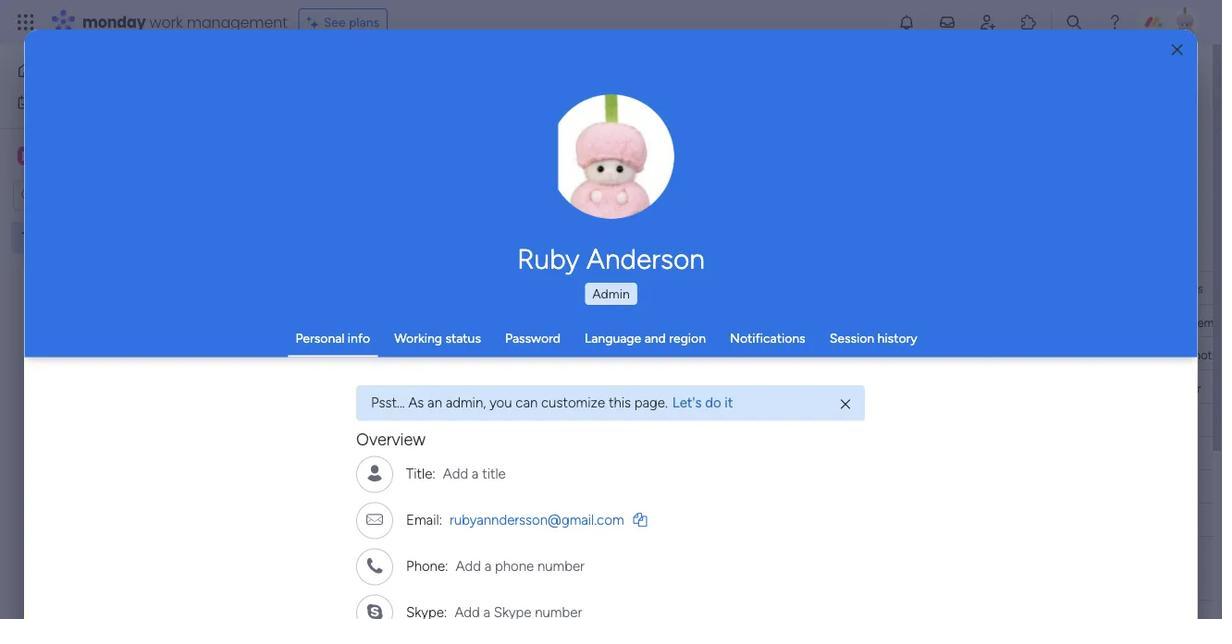 Task type: locate. For each thing, give the bounding box(es) containing it.
0 horizontal spatial working
[[394, 331, 442, 347]]

see plans button
[[299, 8, 388, 36]]

1 vertical spatial add
[[456, 558, 481, 575]]

Owner field
[[669, 278, 717, 298]]

notifications
[[730, 331, 806, 347]]

1 horizontal spatial of
[[704, 99, 716, 115]]

timelines
[[561, 99, 613, 115]]

copied! image
[[634, 513, 648, 527]]

see
[[324, 14, 346, 30]]

nov 13
[[911, 345, 948, 359]]

Next month field
[[314, 570, 421, 594]]

done
[[785, 347, 815, 362]]

title: add a title
[[407, 466, 506, 483]]

add right phone:
[[456, 558, 481, 575]]

project
[[788, 99, 830, 115]]

filter button
[[565, 175, 652, 204]]

can
[[516, 395, 538, 411]]

0 vertical spatial develop
[[350, 347, 397, 363]]

select product image
[[17, 13, 35, 31]]

m
[[21, 148, 32, 164]]

working up develop a product roadmap
[[394, 331, 442, 347]]

of right type at the left top of the page
[[386, 99, 398, 115]]

2 vertical spatial and
[[377, 447, 399, 463]]

a left prd
[[392, 380, 399, 396]]

and inside button
[[616, 99, 637, 115]]

list box
[[0, 218, 236, 503]]

a
[[400, 347, 407, 363], [392, 380, 399, 396], [400, 414, 407, 429], [451, 447, 458, 463], [472, 466, 479, 483], [485, 558, 492, 575]]

0 horizontal spatial and
[[377, 447, 399, 463]]

of right "track"
[[704, 99, 716, 115]]

owner
[[673, 280, 712, 296]]

1 vertical spatial and
[[645, 331, 666, 347]]

sort by any column image
[[658, 180, 688, 199]]

2 horizontal spatial and
[[645, 331, 666, 347]]

region
[[669, 331, 706, 347]]

psst... as an admin, you can customize this page. let's do it
[[372, 395, 734, 411]]

session history
[[830, 331, 918, 347]]

change profile picture button
[[549, 94, 675, 220]]

notifications image
[[898, 13, 916, 31]]

next month
[[318, 570, 416, 594]]

it right 'do'
[[725, 395, 734, 411]]

0 horizontal spatial of
[[386, 99, 398, 115]]

0 vertical spatial it
[[725, 395, 734, 411]]

1 horizontal spatial and
[[616, 99, 637, 115]]

develop
[[350, 347, 397, 363], [350, 414, 397, 429]]

type
[[356, 99, 383, 115]]

management
[[187, 12, 287, 32]]

1 horizontal spatial it
[[830, 413, 838, 429]]

2 develop from the top
[[350, 414, 397, 429]]

option
[[0, 221, 236, 225]]

info
[[348, 331, 370, 347]]

ruby anderson
[[517, 242, 705, 276]]

and left region
[[645, 331, 666, 347]]

an
[[428, 395, 443, 411]]

create a prd
[[350, 380, 427, 396]]

filter
[[595, 182, 624, 198]]

1 develop from the top
[[350, 347, 397, 363]]

phone: add a phone number
[[407, 558, 585, 575]]

and right plan
[[377, 447, 399, 463]]

dapulse x slim image
[[841, 396, 851, 413]]

language and region link
[[585, 331, 706, 347]]

workspace image
[[18, 146, 36, 166]]

develop a pricing strategy
[[350, 414, 502, 429]]

admin
[[592, 286, 630, 302]]

prd
[[402, 380, 427, 396]]

working
[[394, 331, 442, 347], [761, 413, 809, 429]]

it right on
[[830, 413, 838, 429]]

manage any type of project. assign owners, set timelines and keep track of where your project stands. button
[[280, 96, 902, 118]]

1 horizontal spatial working
[[761, 413, 809, 429]]

add down plan and execute a launch event
[[443, 466, 469, 483]]

a up title: add a title
[[451, 447, 458, 463]]

picture
[[593, 182, 630, 197]]

0 vertical spatial and
[[616, 99, 637, 115]]

working status
[[394, 331, 481, 347]]

history
[[878, 331, 918, 347]]

title
[[483, 466, 506, 483]]

password
[[505, 331, 561, 347]]

1 vertical spatial develop
[[350, 414, 397, 429]]

working on it
[[761, 413, 838, 429]]

keep
[[641, 99, 668, 115]]

1 vertical spatial working
[[761, 413, 809, 429]]

and
[[616, 99, 637, 115], [645, 331, 666, 347], [377, 447, 399, 463]]

meeting notes
[[1147, 348, 1222, 363]]

0 vertical spatial add
[[443, 466, 469, 483]]

develop down psst...
[[350, 414, 397, 429]]

any
[[332, 99, 353, 115]]

m button
[[13, 140, 184, 172]]

manage any type of project. assign owners, set timelines and keep track of where your project stands.
[[283, 99, 874, 115]]

notifications link
[[730, 331, 806, 347]]

a left phone
[[485, 558, 492, 575]]

2 of from the left
[[704, 99, 716, 115]]

see plans
[[324, 14, 380, 30]]

email:
[[407, 512, 443, 529]]

you
[[490, 395, 513, 411]]

personal info
[[296, 331, 370, 347]]

ruby
[[517, 242, 580, 276]]

develop down "info"
[[350, 347, 397, 363]]

of
[[386, 99, 398, 115], [704, 99, 716, 115]]

add
[[443, 466, 469, 483], [456, 558, 481, 575]]

change
[[572, 167, 614, 181]]

0 horizontal spatial it
[[725, 395, 734, 411]]

event
[[502, 447, 535, 463]]

working left on
[[761, 413, 809, 429]]

close image
[[1172, 43, 1183, 57]]

0 vertical spatial working
[[394, 331, 442, 347]]

profile
[[617, 167, 651, 181]]

working for working on it
[[761, 413, 809, 429]]

this
[[609, 395, 631, 411]]

owners,
[[491, 99, 536, 115]]

a left product
[[400, 347, 407, 363]]

title:
[[407, 466, 436, 483]]

and left keep
[[616, 99, 637, 115]]



Task type: describe. For each thing, give the bounding box(es) containing it.
work
[[149, 12, 183, 32]]

apps image
[[1020, 13, 1038, 31]]

roadmap
[[460, 347, 511, 363]]

password link
[[505, 331, 561, 347]]

add for add a title
[[443, 466, 469, 483]]

v2 done deadline image
[[869, 346, 884, 363]]

Notes field
[[1163, 278, 1208, 298]]

personal
[[296, 331, 345, 347]]

a down psst...
[[400, 414, 407, 429]]

working status link
[[394, 331, 481, 347]]

execute
[[402, 447, 448, 463]]

status
[[445, 331, 481, 347]]

phone
[[495, 558, 534, 575]]

do
[[706, 395, 722, 411]]

language
[[585, 331, 641, 347]]

as
[[409, 395, 425, 411]]

let's
[[673, 395, 702, 411]]

language and region
[[585, 331, 706, 347]]

launch
[[461, 447, 499, 463]]

1 of from the left
[[386, 99, 398, 115]]

add for add a phone number
[[456, 558, 481, 575]]

develop for develop a product roadmap
[[350, 347, 397, 363]]

project.
[[401, 99, 446, 115]]

month
[[360, 570, 416, 594]]

ruby anderson button
[[357, 242, 866, 276]]

other
[[1170, 381, 1201, 396]]

nov
[[911, 345, 933, 359]]

ruby anderson image
[[1171, 7, 1200, 37]]

items
[[1190, 316, 1220, 330]]

invite members image
[[979, 13, 997, 31]]

rubyanndersson@gmail.com
[[450, 512, 625, 529]]

inbox image
[[938, 13, 957, 31]]

customize
[[542, 395, 606, 411]]

anderson
[[587, 242, 705, 276]]

session history link
[[830, 331, 918, 347]]

change profile picture
[[572, 167, 651, 197]]

search everything image
[[1065, 13, 1084, 31]]

psst...
[[372, 395, 405, 411]]

stands.
[[833, 99, 874, 115]]

admin,
[[446, 395, 487, 411]]

create
[[350, 380, 389, 396]]

number
[[538, 558, 585, 575]]

notes
[[1168, 280, 1204, 296]]

pricing
[[410, 414, 450, 429]]

manage
[[283, 99, 329, 115]]

on
[[813, 413, 827, 429]]

stuck
[[783, 380, 817, 396]]

a left title at the bottom
[[472, 466, 479, 483]]

1 vertical spatial it
[[830, 413, 838, 429]]

next
[[318, 570, 355, 594]]

arrow down image
[[630, 179, 652, 201]]

notes
[[1194, 348, 1222, 363]]

help image
[[1106, 13, 1124, 31]]

develop for develop a pricing strategy
[[350, 414, 397, 429]]

phone:
[[407, 558, 449, 575]]

where
[[720, 99, 755, 115]]

session
[[830, 331, 875, 347]]

overview
[[357, 429, 426, 449]]

product
[[410, 347, 456, 363]]

plan and execute a launch event
[[350, 447, 535, 463]]

working for working status
[[394, 331, 442, 347]]

track
[[672, 99, 701, 115]]

13
[[936, 345, 948, 359]]

set
[[539, 99, 557, 115]]

personal info link
[[296, 331, 370, 347]]

strategy
[[453, 414, 502, 429]]

monday work management
[[82, 12, 287, 32]]

and for plan and execute a launch event
[[377, 447, 399, 463]]

my work image
[[17, 94, 33, 111]]

high
[[1042, 347, 1070, 362]]

monday
[[82, 12, 146, 32]]

meeting
[[1147, 348, 1191, 363]]

plan
[[350, 447, 374, 463]]

plans
[[349, 14, 380, 30]]

page.
[[635, 395, 668, 411]]

assign
[[449, 99, 488, 115]]

home image
[[17, 61, 35, 80]]

and for language and region
[[645, 331, 666, 347]]



Task type: vqa. For each thing, say whether or not it's contained in the screenshot.
the v2 user feedback icon
no



